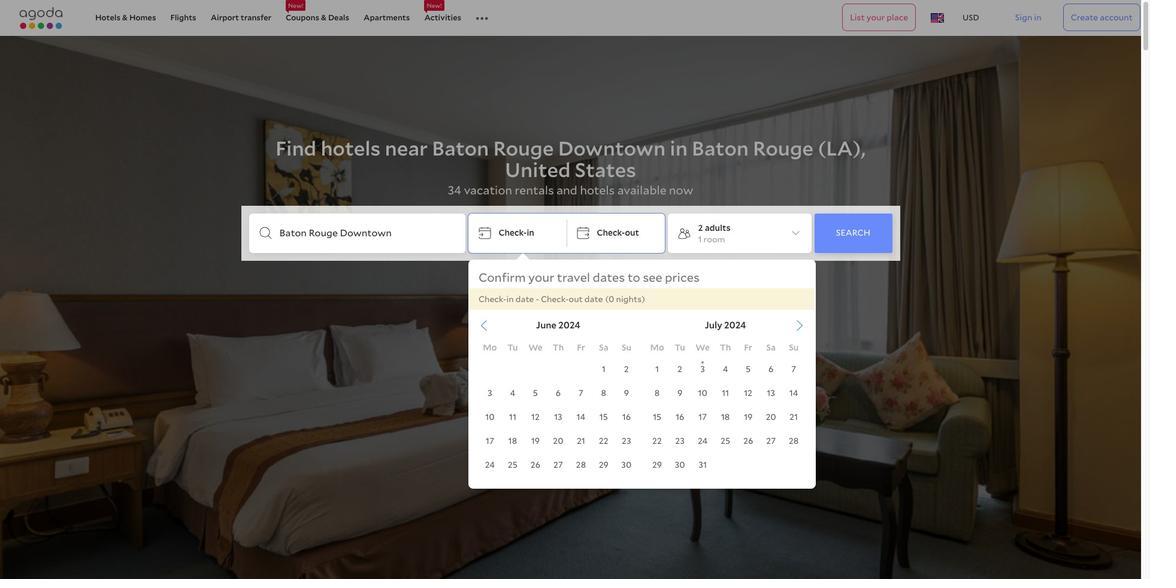 Task type: vqa. For each thing, say whether or not it's contained in the screenshot.


Task type: describe. For each thing, give the bounding box(es) containing it.
downtown
[[558, 137, 666, 161]]

2024 for june 2024
[[558, 321, 580, 331]]

row group for july
[[646, 358, 805, 477]]

june 2024
[[536, 321, 580, 331]]

25 inside june 2024 grid
[[508, 461, 518, 470]]

homes
[[129, 13, 156, 22]]

1 vertical spatial out
[[569, 295, 583, 304]]

9 inside june 2024 grid
[[624, 389, 629, 398]]

flights link
[[170, 0, 196, 36]]

to
[[628, 271, 640, 285]]

confirm
[[479, 271, 526, 285]]

july
[[705, 321, 722, 331]]

4 inside grid
[[723, 365, 728, 374]]

we for june
[[528, 343, 543, 353]]

sa for june 2024
[[599, 343, 609, 353]]

mo for july
[[650, 343, 664, 353]]

-
[[536, 295, 539, 304]]

we for july
[[696, 343, 710, 353]]

(0
[[605, 295, 614, 304]]

airport transfer
[[211, 13, 271, 22]]

dates
[[593, 271, 625, 285]]

usd link
[[963, 0, 979, 36]]

0 horizontal spatial hotels
[[321, 137, 381, 161]]

check- for check-in date - check-out date (0 nights)
[[479, 295, 507, 304]]

list your place button
[[842, 4, 916, 31]]

coupons
[[286, 13, 319, 22]]

prices
[[665, 271, 700, 285]]

12 inside june 2024 grid
[[531, 413, 540, 422]]

22 inside july 2024 grid
[[652, 437, 662, 446]]

& inside new! coupons & deals
[[321, 13, 327, 22]]

near
[[385, 137, 428, 161]]

1 rouge from the left
[[493, 137, 554, 161]]

sign in
[[1015, 13, 1042, 22]]

2 date from the left
[[585, 295, 603, 304]]

usd
[[963, 13, 979, 22]]

29 inside june 2024 grid
[[599, 461, 609, 470]]

1 vertical spatial hotels
[[580, 183, 615, 197]]

15 inside june 2024 grid
[[600, 413, 608, 422]]

th for july
[[720, 343, 731, 353]]

activities
[[424, 13, 461, 22]]

11 inside june 2024 grid
[[509, 413, 516, 422]]

27 inside june 2024 grid
[[554, 461, 563, 470]]

th for june
[[553, 343, 564, 353]]

18 inside june 2024 grid
[[508, 437, 517, 446]]

your for place
[[867, 13, 885, 22]]

1 horizontal spatial out
[[625, 228, 639, 238]]

1 date from the left
[[516, 295, 534, 304]]

check-out
[[597, 228, 639, 238]]

july 2024
[[705, 321, 746, 331]]

and
[[557, 183, 577, 197]]

3 inside july 2024 grid
[[700, 365, 705, 374]]

in for check-in date - check-out date (0 nights)
[[507, 295, 514, 304]]

fr for july 2024
[[744, 343, 752, 353]]

united
[[505, 158, 571, 182]]

in for check-in
[[527, 228, 534, 238]]

flights
[[170, 13, 196, 22]]

su for june 2024
[[622, 343, 631, 353]]

tu for july 2024
[[675, 343, 685, 353]]

7 inside june 2024 grid
[[579, 389, 583, 398]]

new! for coupons
[[288, 2, 303, 9]]

account
[[1100, 13, 1133, 22]]

16 inside july 2024 grid
[[676, 413, 684, 422]]

activities link
[[424, 0, 461, 36]]

28 inside july 2024 grid
[[789, 437, 799, 446]]

13 inside july 2024 grid
[[767, 389, 775, 398]]

check- for check-out
[[597, 228, 625, 238]]

26 inside july 2024 grid
[[743, 437, 753, 446]]

15 inside july 2024 grid
[[653, 413, 661, 422]]

13 inside june 2024 grid
[[554, 413, 562, 422]]

(la),
[[818, 137, 866, 161]]

28 inside june 2024 grid
[[576, 461, 586, 470]]

check-in date - check-out date (0 nights)
[[479, 295, 645, 304]]

6 inside july 2024 grid
[[769, 365, 774, 374]]

row containing 10
[[479, 406, 638, 429]]

row containing 3
[[479, 382, 638, 405]]

1 & from the left
[[122, 13, 128, 22]]

hotels & homes link
[[95, 0, 156, 36]]

17 inside june 2024 grid
[[486, 437, 494, 446]]

row containing 22
[[646, 430, 805, 453]]

8 inside june 2024 grid
[[601, 389, 606, 398]]

1 for june 2024
[[602, 365, 606, 374]]

rentals
[[515, 183, 554, 197]]

2 adults 1 room
[[698, 223, 731, 244]]

31
[[699, 461, 707, 470]]

confirm your travel dates to see prices
[[479, 271, 702, 285]]

apartments
[[364, 13, 410, 22]]

agoda hero banner image
[[0, 36, 1141, 580]]

23 inside july 2024 grid
[[675, 437, 685, 446]]

23 inside june 2024 grid
[[622, 437, 631, 446]]

26 inside june 2024 grid
[[531, 461, 540, 470]]

check- right -
[[541, 295, 569, 304]]

20 inside grid
[[553, 437, 563, 446]]

11 inside july 2024 grid
[[722, 389, 729, 398]]

20 inside grid
[[766, 413, 776, 422]]

list
[[850, 13, 865, 22]]



Task type: locate. For each thing, give the bounding box(es) containing it.
2 th from the left
[[720, 343, 731, 353]]

0 horizontal spatial 17
[[486, 437, 494, 446]]

1 horizontal spatial 15
[[653, 413, 661, 422]]

in for sign in
[[1034, 13, 1042, 22]]

1 horizontal spatial 23
[[675, 437, 685, 446]]

fr inside june 2024 grid
[[577, 343, 585, 353]]

apartments link
[[364, 0, 410, 36]]

fr down july 2024
[[744, 343, 752, 353]]

row group for june
[[479, 358, 638, 477]]

27
[[766, 437, 776, 446], [554, 461, 563, 470]]

new! activities
[[424, 2, 461, 22]]

5 inside june 2024 grid
[[533, 389, 538, 398]]

1
[[602, 365, 606, 374], [655, 365, 659, 374]]

25
[[721, 437, 730, 446], [508, 461, 518, 470]]

2 tu from the left
[[675, 343, 685, 353]]

1 vertical spatial 27
[[554, 461, 563, 470]]

1 vertical spatial 10
[[485, 413, 495, 422]]

baton up "now"
[[692, 137, 749, 161]]

& right hotels
[[122, 13, 128, 22]]

12 inside july 2024 grid
[[744, 389, 753, 398]]

your for travel
[[528, 271, 554, 285]]

available
[[617, 183, 667, 197]]

7
[[791, 365, 796, 374], [579, 389, 583, 398]]

5
[[746, 365, 751, 374], [533, 389, 538, 398]]

hotels down states
[[580, 183, 615, 197]]

sa
[[599, 343, 609, 353], [766, 343, 776, 353]]

states
[[575, 158, 636, 182]]

0 horizontal spatial &
[[122, 13, 128, 22]]

su inside june 2024 grid
[[622, 343, 631, 353]]

0 horizontal spatial we
[[528, 343, 543, 353]]

mo
[[483, 343, 497, 353], [650, 343, 664, 353]]

2 2024 from the left
[[724, 321, 746, 331]]

0 vertical spatial 12
[[744, 389, 753, 398]]

vacation
[[464, 183, 512, 197]]

9 inside july 2024 grid
[[677, 389, 683, 398]]

search
[[836, 228, 871, 238]]

1 horizontal spatial su
[[789, 343, 799, 353]]

0 horizontal spatial your
[[528, 271, 554, 285]]

0 vertical spatial your
[[867, 13, 885, 22]]

0 vertical spatial 26
[[743, 437, 753, 446]]

0 horizontal spatial 1
[[602, 365, 606, 374]]

& left deals
[[321, 13, 327, 22]]

2 8 from the left
[[655, 389, 660, 398]]

june 2024 grid
[[479, 320, 638, 478]]

rouge left (la),
[[753, 137, 814, 161]]

1 16 from the left
[[622, 413, 631, 422]]

1 vertical spatial 28
[[576, 461, 586, 470]]

1 vertical spatial 4
[[510, 389, 515, 398]]

21 image
[[476, 13, 488, 25]]

0 horizontal spatial su
[[622, 343, 631, 353]]

fr for june 2024
[[577, 343, 585, 353]]

1 horizontal spatial th
[[720, 343, 731, 353]]

1 horizontal spatial 2
[[678, 365, 682, 374]]

airport
[[211, 13, 239, 22]]

2 30 from the left
[[675, 461, 685, 470]]

row containing 29
[[646, 454, 805, 477]]

1 vertical spatial 17
[[486, 437, 494, 446]]

18 inside july 2024 grid
[[721, 413, 730, 422]]

1 1 from the left
[[602, 365, 606, 374]]

1 vertical spatial 5
[[533, 389, 538, 398]]

hotels & homes
[[95, 13, 156, 22]]

24 inside july 2024 grid
[[698, 437, 708, 446]]

0 horizontal spatial 30
[[621, 461, 632, 470]]

hotels
[[95, 13, 120, 22]]

10 inside june 2024 grid
[[485, 413, 495, 422]]

17
[[699, 413, 707, 422], [486, 437, 494, 446]]

find
[[276, 137, 316, 161]]

1 horizontal spatial 7
[[791, 365, 796, 374]]

transfer
[[241, 13, 271, 22]]

19 inside june 2024 grid
[[531, 437, 540, 446]]

2 inside july 2024 grid
[[678, 365, 682, 374]]

0 vertical spatial 13
[[767, 389, 775, 398]]

th inside june 2024 grid
[[553, 343, 564, 353]]

0 horizontal spatial date
[[516, 295, 534, 304]]

sa for july 2024
[[766, 343, 776, 353]]

new! up coupons
[[288, 2, 303, 9]]

1 vertical spatial 11
[[509, 413, 516, 422]]

new! inside new! coupons & deals
[[288, 2, 303, 9]]

mo for june
[[483, 343, 497, 353]]

2024 right july
[[724, 321, 746, 331]]

mo inside july 2024 grid
[[650, 343, 664, 353]]

in up "now"
[[670, 137, 688, 161]]

0 vertical spatial 7
[[791, 365, 796, 374]]

0 vertical spatial 3
[[700, 365, 705, 374]]

2 for june 2024
[[624, 365, 629, 374]]

1 horizontal spatial 8
[[655, 389, 660, 398]]

2 we from the left
[[696, 343, 710, 353]]

0 horizontal spatial 4
[[510, 389, 515, 398]]

fr inside july 2024 grid
[[744, 343, 752, 353]]

row group
[[479, 358, 638, 477], [646, 358, 805, 477]]

2 rouge from the left
[[753, 137, 814, 161]]

34
[[448, 183, 461, 197]]

create account
[[1071, 13, 1133, 22]]

sa inside june 2024 grid
[[599, 343, 609, 353]]

1 vertical spatial 20
[[553, 437, 563, 446]]

0 horizontal spatial 13
[[554, 413, 562, 422]]

0 horizontal spatial mo
[[483, 343, 497, 353]]

su
[[622, 343, 631, 353], [789, 343, 799, 353]]

hotels
[[321, 137, 381, 161], [580, 183, 615, 197]]

1 horizontal spatial 27
[[766, 437, 776, 446]]

rouge
[[493, 137, 554, 161], [753, 137, 814, 161]]

1 horizontal spatial 24
[[698, 437, 708, 446]]

25 inside july 2024 grid
[[721, 437, 730, 446]]

in inside the find hotels near baton rouge downtown in baton rouge (la), united states 34 vacation rentals and hotels available now
[[670, 137, 688, 161]]

2 29 from the left
[[652, 461, 662, 470]]

10
[[698, 389, 707, 398], [485, 413, 495, 422]]

new! coupons & deals
[[286, 2, 349, 22]]

0 horizontal spatial 15
[[600, 413, 608, 422]]

1 vertical spatial 14
[[577, 413, 585, 422]]

2 su from the left
[[789, 343, 799, 353]]

14 inside june 2024 grid
[[577, 413, 585, 422]]

out down available on the right top of page
[[625, 228, 639, 238]]

11
[[722, 389, 729, 398], [509, 413, 516, 422]]

we down the june
[[528, 343, 543, 353]]

0 horizontal spatial 21
[[577, 437, 585, 446]]

0 vertical spatial hotels
[[321, 137, 381, 161]]

0 horizontal spatial 2
[[624, 365, 629, 374]]

2 15 from the left
[[653, 413, 661, 422]]

16
[[622, 413, 631, 422], [676, 413, 684, 422]]

0 vertical spatial 11
[[722, 389, 729, 398]]

1 tu from the left
[[507, 343, 518, 353]]

0 horizontal spatial baton
[[432, 137, 489, 161]]

0 horizontal spatial 22
[[599, 437, 609, 446]]

12
[[744, 389, 753, 398], [531, 413, 540, 422]]

13
[[767, 389, 775, 398], [554, 413, 562, 422]]

0 horizontal spatial 5
[[533, 389, 538, 398]]

7 inside july 2024 grid
[[791, 365, 796, 374]]

rouge up rentals
[[493, 137, 554, 161]]

date left (0
[[585, 295, 603, 304]]

0 vertical spatial 6
[[769, 365, 774, 374]]

0 horizontal spatial 10
[[485, 413, 495, 422]]

your right list
[[867, 13, 885, 22]]

in down confirm
[[507, 295, 514, 304]]

1 vertical spatial 7
[[579, 389, 583, 398]]

0 vertical spatial 25
[[721, 437, 730, 446]]

2 2 from the left
[[678, 365, 682, 374]]

row
[[479, 339, 638, 357], [646, 339, 805, 357], [479, 358, 638, 381], [646, 358, 805, 381], [479, 382, 638, 405], [646, 382, 805, 405], [479, 406, 638, 429], [646, 406, 805, 429], [479, 430, 638, 453], [646, 430, 805, 453], [479, 454, 638, 477], [646, 454, 805, 477]]

su inside july 2024 grid
[[789, 343, 799, 353]]

1 vertical spatial 6
[[556, 389, 561, 398]]

1 horizontal spatial rouge
[[753, 137, 814, 161]]

sign
[[1015, 13, 1032, 22]]

14 inside july 2024 grid
[[789, 389, 798, 398]]

in down rentals
[[527, 228, 534, 238]]

th down july 2024
[[720, 343, 731, 353]]

0 vertical spatial 27
[[766, 437, 776, 446]]

6 inside row
[[556, 389, 561, 398]]

new!
[[288, 2, 303, 9], [427, 2, 442, 9]]

create account button
[[1063, 4, 1141, 31]]

1 sa from the left
[[599, 343, 609, 353]]

0 horizontal spatial th
[[553, 343, 564, 353]]

2024 inside grid
[[724, 321, 746, 331]]

1 room
[[698, 235, 725, 244]]

1 horizontal spatial 9
[[677, 389, 683, 398]]

th inside july 2024 grid
[[720, 343, 731, 353]]

29 inside july 2024 grid
[[652, 461, 662, 470]]

th
[[553, 343, 564, 353], [720, 343, 731, 353]]

fr down june 2024
[[577, 343, 585, 353]]

1 30 from the left
[[621, 461, 632, 470]]

baton up 34
[[432, 137, 489, 161]]

30 inside june 2024 grid
[[621, 461, 632, 470]]

th down june 2024
[[553, 343, 564, 353]]

16 inside june 2024 grid
[[622, 413, 631, 422]]

2 adults
[[698, 223, 731, 233]]

we inside july 2024 grid
[[696, 343, 710, 353]]

1 baton from the left
[[432, 137, 489, 161]]

sa inside july 2024 grid
[[766, 343, 776, 353]]

your inside button
[[867, 13, 885, 22]]

2024 right the june
[[558, 321, 580, 331]]

hotels right find
[[321, 137, 381, 161]]

1 horizontal spatial 13
[[767, 389, 775, 398]]

2 16 from the left
[[676, 413, 684, 422]]

2024 inside grid
[[558, 321, 580, 331]]

1 for july 2024
[[655, 365, 659, 374]]

1 8 from the left
[[601, 389, 606, 398]]

2 new! from the left
[[427, 2, 442, 9]]

deals
[[328, 13, 349, 22]]

1 horizontal spatial 12
[[744, 389, 753, 398]]

1 15 from the left
[[600, 413, 608, 422]]

0 vertical spatial 10
[[698, 389, 707, 398]]

1 horizontal spatial new!
[[427, 2, 442, 9]]

1 9 from the left
[[624, 389, 629, 398]]

2 sa from the left
[[766, 343, 776, 353]]

tu
[[507, 343, 518, 353], [675, 343, 685, 353]]

0 horizontal spatial 16
[[622, 413, 631, 422]]

list your place
[[850, 13, 908, 22]]

1 vertical spatial 18
[[508, 437, 517, 446]]

1 2 from the left
[[624, 365, 629, 374]]

1 fr from the left
[[577, 343, 585, 353]]

1 horizontal spatial 30
[[675, 461, 685, 470]]

1 23 from the left
[[622, 437, 631, 446]]

0 horizontal spatial 20
[[553, 437, 563, 446]]

5 inside july 2024 grid
[[746, 365, 751, 374]]

10 inside july 2024 grid
[[698, 389, 707, 398]]

1 horizontal spatial date
[[585, 295, 603, 304]]

new! up activities
[[427, 2, 442, 9]]

out
[[625, 228, 639, 238], [569, 295, 583, 304]]

date
[[516, 295, 534, 304], [585, 295, 603, 304]]

1 su from the left
[[622, 343, 631, 353]]

tu for june 2024
[[507, 343, 518, 353]]

1 row group from the left
[[479, 358, 638, 477]]

1 horizontal spatial hotels
[[580, 183, 615, 197]]

2 for july 2024
[[678, 365, 682, 374]]

1 horizontal spatial 22
[[652, 437, 662, 446]]

july 2024 grid
[[646, 320, 805, 478]]

we
[[528, 343, 543, 353], [696, 343, 710, 353]]

2 fr from the left
[[744, 343, 752, 353]]

nights)
[[616, 295, 645, 304]]

travel
[[557, 271, 590, 285]]

0 vertical spatial 19
[[744, 413, 753, 422]]

check- up confirm
[[499, 228, 527, 238]]

mo inside june 2024 grid
[[483, 343, 497, 353]]

2 baton from the left
[[692, 137, 749, 161]]

sign in button
[[1008, 4, 1049, 31]]

24
[[698, 437, 708, 446], [485, 461, 495, 470]]

1 29 from the left
[[599, 461, 609, 470]]

6
[[769, 365, 774, 374], [556, 389, 561, 398]]

1 horizontal spatial 28
[[789, 437, 799, 446]]

23
[[622, 437, 631, 446], [675, 437, 685, 446]]

create
[[1071, 13, 1098, 22]]

21 inside june 2024 grid
[[577, 437, 585, 446]]

27 inside july 2024 grid
[[766, 437, 776, 446]]

1 horizontal spatial your
[[867, 13, 885, 22]]

0 vertical spatial 4
[[723, 365, 728, 374]]

0 vertical spatial 17
[[699, 413, 707, 422]]

coupons & deals link
[[286, 0, 349, 36]]

2 23 from the left
[[675, 437, 685, 446]]

Enter a destination or property text field
[[279, 227, 454, 239]]

1 horizontal spatial 25
[[721, 437, 730, 446]]

we down july
[[696, 343, 710, 353]]

21 inside july 2024 grid
[[790, 413, 798, 422]]

1 horizontal spatial 19
[[744, 413, 753, 422]]

june
[[536, 321, 556, 331]]

2 inside june 2024 grid
[[624, 365, 629, 374]]

1 horizontal spatial &
[[321, 13, 327, 22]]

0 horizontal spatial 2024
[[558, 321, 580, 331]]

1 vertical spatial 26
[[531, 461, 540, 470]]

20
[[766, 413, 776, 422], [553, 437, 563, 446]]

check- down confirm
[[479, 295, 507, 304]]

1 horizontal spatial 16
[[676, 413, 684, 422]]

date left -
[[516, 295, 534, 304]]

new! inside new! activities
[[427, 2, 442, 9]]

0 horizontal spatial rouge
[[493, 137, 554, 161]]

0 horizontal spatial 28
[[576, 461, 586, 470]]

12 image
[[792, 230, 799, 237]]

su for july 2024
[[789, 343, 799, 353]]

check-in
[[499, 228, 534, 238]]

new! for activities
[[427, 2, 442, 9]]

2 mo from the left
[[650, 343, 664, 353]]

0 vertical spatial 14
[[789, 389, 798, 398]]

0 horizontal spatial 24
[[485, 461, 495, 470]]

19
[[744, 413, 753, 422], [531, 437, 540, 446]]

26
[[743, 437, 753, 446], [531, 461, 540, 470]]

1 horizontal spatial baton
[[692, 137, 749, 161]]

1 horizontal spatial 26
[[743, 437, 753, 446]]

1 horizontal spatial row group
[[646, 358, 805, 477]]

1 vertical spatial 12
[[531, 413, 540, 422]]

1 th from the left
[[553, 343, 564, 353]]

search button
[[814, 214, 892, 253]]

0 horizontal spatial 27
[[554, 461, 563, 470]]

1 horizontal spatial 11
[[722, 389, 729, 398]]

out down "travel"
[[569, 295, 583, 304]]

row containing 24
[[479, 454, 638, 477]]

24 inside june 2024 grid
[[485, 461, 495, 470]]

2 & from the left
[[321, 13, 327, 22]]

4 inside row
[[510, 389, 515, 398]]

your up -
[[528, 271, 554, 285]]

8 inside july 2024 grid
[[655, 389, 660, 398]]

in
[[1034, 13, 1042, 22], [670, 137, 688, 161], [527, 228, 534, 238], [507, 295, 514, 304]]

19 inside july 2024 grid
[[744, 413, 753, 422]]

2 1 from the left
[[655, 365, 659, 374]]

1 horizontal spatial 6
[[769, 365, 774, 374]]

1 mo from the left
[[483, 343, 497, 353]]

row containing 17
[[479, 430, 638, 453]]

tu inside june 2024 grid
[[507, 343, 518, 353]]

row containing 15
[[646, 406, 805, 429]]

row containing 8
[[646, 382, 805, 405]]

2 9 from the left
[[677, 389, 683, 398]]

17 inside july 2024 grid
[[699, 413, 707, 422]]

1 horizontal spatial we
[[696, 343, 710, 353]]

15
[[600, 413, 608, 422], [653, 413, 661, 422]]

0 horizontal spatial 19
[[531, 437, 540, 446]]

30
[[621, 461, 632, 470], [675, 461, 685, 470]]

1 vertical spatial 3
[[488, 389, 492, 398]]

find hotels near baton rouge downtown in baton rouge (la), united states 34 vacation rentals and hotels available now
[[276, 137, 866, 197]]

0 vertical spatial 21
[[790, 413, 798, 422]]

now
[[669, 183, 693, 197]]

0 horizontal spatial 25
[[508, 461, 518, 470]]

tu inside july 2024 grid
[[675, 343, 685, 353]]

check- for check-in
[[499, 228, 527, 238]]

airport transfer link
[[211, 0, 271, 36]]

see
[[643, 271, 662, 285]]

2 22 from the left
[[652, 437, 662, 446]]

0 horizontal spatial sa
[[599, 343, 609, 353]]

1 horizontal spatial 10
[[698, 389, 707, 398]]

check- up dates
[[597, 228, 625, 238]]

1 we from the left
[[528, 343, 543, 353]]

baton
[[432, 137, 489, 161], [692, 137, 749, 161]]

2024 for july 2024
[[724, 321, 746, 331]]

we inside june 2024 grid
[[528, 343, 543, 353]]

check-
[[499, 228, 527, 238], [597, 228, 625, 238], [479, 295, 507, 304], [541, 295, 569, 304]]

1 inside june 2024 grid
[[602, 365, 606, 374]]

your
[[867, 13, 885, 22], [528, 271, 554, 285]]

22
[[599, 437, 609, 446], [652, 437, 662, 446]]

2 row group from the left
[[646, 358, 805, 477]]

place
[[887, 13, 908, 22]]

22 inside june 2024 grid
[[599, 437, 609, 446]]

0 vertical spatial 28
[[789, 437, 799, 446]]

in right sign
[[1034, 13, 1042, 22]]

0 horizontal spatial new!
[[288, 2, 303, 9]]

in inside button
[[1034, 13, 1042, 22]]

3
[[700, 365, 705, 374], [488, 389, 492, 398]]

1 2024 from the left
[[558, 321, 580, 331]]

1 new! from the left
[[288, 2, 303, 9]]

29
[[599, 461, 609, 470], [652, 461, 662, 470]]

3 inside june 2024 grid
[[488, 389, 492, 398]]

1 inside july 2024 grid
[[655, 365, 659, 374]]

1 22 from the left
[[599, 437, 609, 446]]

1 horizontal spatial 1
[[655, 365, 659, 374]]

18
[[721, 413, 730, 422], [508, 437, 517, 446]]

1 horizontal spatial 3
[[700, 365, 705, 374]]

0 horizontal spatial 23
[[622, 437, 631, 446]]

30 inside july 2024 grid
[[675, 461, 685, 470]]



